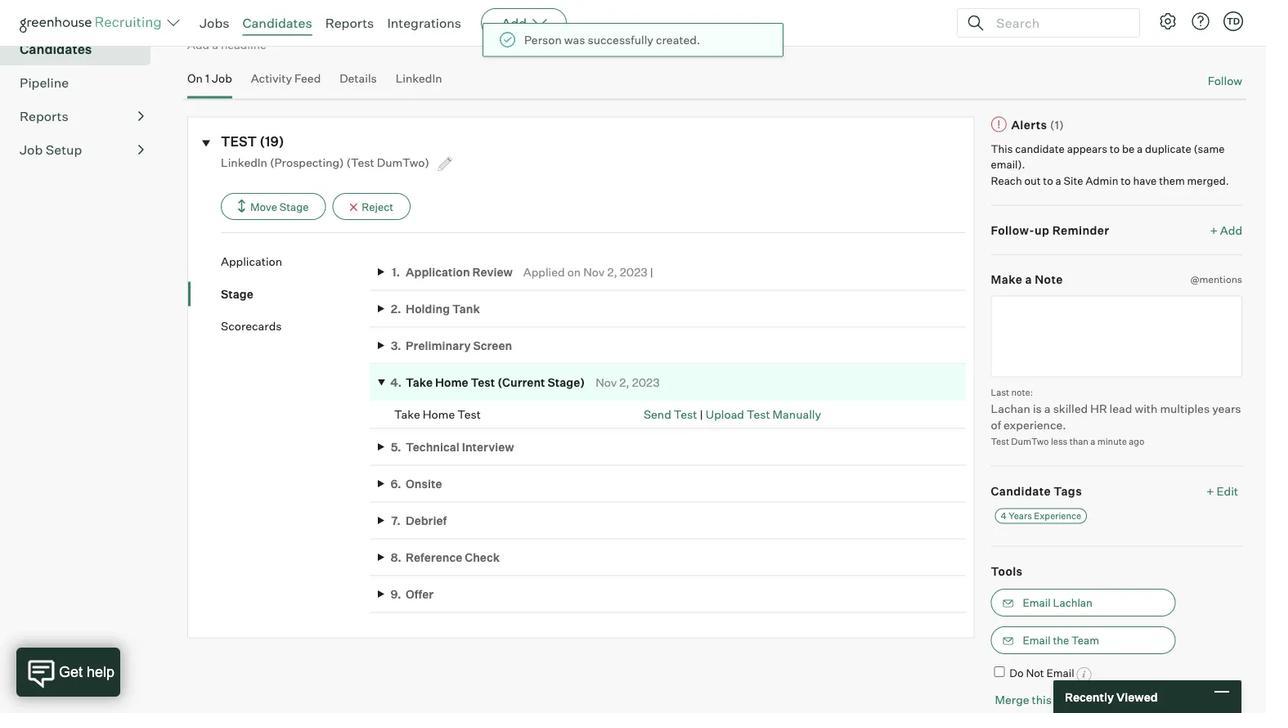 Task type: vqa. For each thing, say whether or not it's contained in the screenshot.


Task type: describe. For each thing, give the bounding box(es) containing it.
lachan
[[991, 402, 1031, 416]]

2. holding tank
[[391, 302, 480, 316]]

was
[[565, 33, 586, 47]]

dumtwo)
[[377, 155, 430, 169]]

years
[[1213, 402, 1242, 416]]

td button
[[1224, 11, 1244, 31]]

add a headline
[[187, 37, 267, 51]]

send test | upload test manually
[[644, 408, 822, 422]]

note:
[[1012, 387, 1034, 398]]

5. technical interview
[[391, 440, 515, 454]]

tools
[[991, 564, 1023, 579]]

reject
[[362, 200, 394, 213]]

on
[[568, 265, 581, 279]]

pipeline
[[20, 75, 69, 91]]

this candidate appears to be a duplicate          (same email). reach out to a site admin to have them merged.
[[991, 142, 1230, 187]]

stage inside button
[[280, 200, 309, 213]]

1 vertical spatial candidate
[[1055, 693, 1108, 707]]

(1)
[[1051, 118, 1065, 132]]

+ for + add
[[1211, 223, 1218, 237]]

move stage
[[250, 200, 309, 213]]

candidates link for sourcing link
[[20, 39, 144, 59]]

4
[[1001, 511, 1007, 522]]

a right is
[[1045, 402, 1051, 416]]

merged.
[[1188, 174, 1230, 187]]

technical
[[406, 440, 460, 454]]

greenhouse recruiting image
[[20, 13, 167, 33]]

job setup link
[[20, 140, 144, 160]]

1 vertical spatial job
[[20, 142, 43, 158]]

1 horizontal spatial candidates
[[243, 15, 312, 31]]

add for add
[[502, 15, 527, 31]]

1 horizontal spatial to
[[1110, 142, 1120, 155]]

of
[[991, 418, 1002, 432]]

0 vertical spatial home
[[435, 376, 469, 390]]

feed
[[295, 71, 321, 86]]

0 vertical spatial 2023
[[620, 265, 648, 279]]

9.
[[391, 587, 401, 602]]

preliminary
[[406, 339, 471, 353]]

+ for + edit
[[1207, 484, 1215, 498]]

manually
[[773, 408, 822, 422]]

team
[[1072, 634, 1100, 647]]

7.
[[391, 514, 401, 528]]

0 vertical spatial |
[[650, 265, 654, 279]]

details
[[340, 71, 377, 86]]

onsite
[[406, 477, 442, 491]]

(prospecting)
[[270, 155, 344, 169]]

the
[[1054, 634, 1070, 647]]

no
[[496, 17, 512, 32]]

person was successfully created.
[[525, 33, 701, 47]]

interview
[[462, 440, 515, 454]]

recently viewed
[[1066, 690, 1158, 704]]

follow link
[[1208, 73, 1243, 89]]

0 horizontal spatial application
[[221, 255, 282, 269]]

1 vertical spatial stage
[[221, 287, 254, 301]]

email the team button
[[991, 627, 1176, 655]]

jobs link
[[200, 15, 230, 31]]

duplicate
[[1146, 142, 1192, 155]]

merge
[[996, 693, 1030, 707]]

is
[[1034, 402, 1042, 416]]

+ edit link
[[1203, 480, 1243, 503]]

upload
[[706, 408, 745, 422]]

last
[[991, 387, 1010, 398]]

holding
[[406, 302, 450, 316]]

2.
[[391, 302, 401, 316]]

no resume provided
[[496, 17, 611, 32]]

add for add a headline
[[187, 37, 210, 51]]

linkedin link
[[396, 71, 442, 95]]

activity feed
[[251, 71, 321, 86]]

them
[[1160, 174, 1186, 187]]

a right than
[[1091, 436, 1096, 447]]

years
[[1009, 511, 1033, 522]]

1 vertical spatial reports link
[[20, 107, 144, 126]]

upload test manually link
[[706, 408, 822, 422]]

viewed
[[1117, 690, 1158, 704]]

1 vertical spatial candidates
[[20, 41, 92, 57]]

on 1 job
[[187, 71, 232, 86]]

this
[[1032, 693, 1052, 707]]

send
[[644, 408, 672, 422]]

than
[[1070, 436, 1089, 447]]

1. application review applied on  nov 2, 2023 |
[[392, 265, 654, 279]]

6. onsite
[[391, 477, 442, 491]]

candidate
[[991, 484, 1052, 498]]

a left note
[[1026, 273, 1033, 287]]

check
[[465, 551, 500, 565]]

on
[[187, 71, 203, 86]]

activity
[[251, 71, 292, 86]]

a right be at the top of page
[[1138, 142, 1143, 155]]

merge this candidate
[[996, 693, 1108, 707]]

1 horizontal spatial reports
[[325, 15, 374, 31]]

(test
[[347, 155, 375, 169]]

lead
[[1110, 402, 1133, 416]]

0 horizontal spatial to
[[1044, 174, 1054, 187]]

6.
[[391, 477, 402, 491]]

appears
[[1068, 142, 1108, 155]]

a down jobs link
[[212, 37, 218, 51]]

provided
[[561, 17, 611, 32]]

@mentions
[[1191, 273, 1243, 286]]



Task type: locate. For each thing, give the bounding box(es) containing it.
2 horizontal spatial add
[[1221, 223, 1243, 237]]

details link
[[340, 71, 377, 95]]

stage up scorecards
[[221, 287, 254, 301]]

be
[[1123, 142, 1135, 155]]

reports link
[[325, 15, 374, 31], [20, 107, 144, 126]]

reports link up "job setup" link
[[20, 107, 144, 126]]

linkedin
[[396, 71, 442, 86], [221, 155, 268, 169]]

@mentions link
[[1191, 272, 1243, 288]]

1 vertical spatial home
[[423, 408, 455, 422]]

sourcing
[[20, 8, 75, 24]]

+ left edit
[[1207, 484, 1215, 498]]

add
[[502, 15, 527, 31], [187, 37, 210, 51], [1221, 223, 1243, 237]]

linkedin down test at left top
[[221, 155, 268, 169]]

candidates down sourcing
[[20, 41, 92, 57]]

stage link
[[221, 286, 370, 302]]

take
[[406, 376, 433, 390], [395, 408, 420, 422]]

1 vertical spatial candidates link
[[20, 39, 144, 59]]

test inside last note: lachan is a skilled hr lead with multiples years of experience. test dumtwo               less than a minute               ago
[[991, 436, 1010, 447]]

reports link up details
[[325, 15, 374, 31]]

add down jobs link
[[187, 37, 210, 51]]

1 vertical spatial nov
[[596, 376, 617, 390]]

scorecards link
[[221, 318, 370, 334]]

test right send
[[674, 408, 698, 422]]

nov
[[584, 265, 605, 279], [596, 376, 617, 390]]

linkedin down (gmt+11:00) sydney
[[396, 71, 442, 86]]

integrations
[[387, 15, 462, 31]]

dumtwo
[[1012, 436, 1050, 447]]

0 horizontal spatial 2,
[[608, 265, 618, 279]]

nov right the on
[[584, 265, 605, 279]]

nov right "stage)"
[[596, 376, 617, 390]]

add up '@mentions'
[[1221, 223, 1243, 237]]

add up person
[[502, 15, 527, 31]]

activity feed link
[[251, 71, 321, 95]]

+ edit
[[1207, 484, 1239, 498]]

9. offer
[[391, 587, 434, 602]]

application
[[221, 255, 282, 269], [406, 265, 470, 279]]

to left be at the top of page
[[1110, 142, 1120, 155]]

0 vertical spatial stage
[[280, 200, 309, 213]]

1 vertical spatial |
[[700, 408, 704, 422]]

candidate
[[1016, 142, 1065, 155], [1055, 693, 1108, 707]]

4 years experience
[[1001, 511, 1082, 522]]

linkedin for linkedin link
[[396, 71, 442, 86]]

0 horizontal spatial |
[[650, 265, 654, 279]]

0 vertical spatial job
[[212, 71, 232, 86]]

2023
[[620, 265, 648, 279], [632, 376, 660, 390]]

1 vertical spatial linkedin
[[221, 155, 268, 169]]

2, right "stage)"
[[620, 376, 630, 390]]

4.
[[390, 376, 402, 390]]

recently
[[1066, 690, 1115, 704]]

candidates link up headline
[[243, 15, 312, 31]]

+ up '@mentions'
[[1211, 223, 1218, 237]]

do
[[1010, 667, 1024, 680]]

0 vertical spatial candidate
[[1016, 142, 1065, 155]]

candidates link down greenhouse recruiting image
[[20, 39, 144, 59]]

1 horizontal spatial application
[[406, 265, 470, 279]]

job setup
[[20, 142, 82, 158]]

linkedin for linkedin (prospecting) (test dumtwo)
[[221, 155, 268, 169]]

(gmt+11:00)
[[361, 17, 433, 32]]

candidates up headline
[[243, 15, 312, 31]]

test right upload
[[747, 408, 771, 422]]

candidate down alerts (1)
[[1016, 142, 1065, 155]]

candidates link for jobs link
[[243, 15, 312, 31]]

(current
[[498, 376, 545, 390]]

reports down the pipeline
[[20, 108, 69, 125]]

2023 up send
[[632, 376, 660, 390]]

home up take home test at the bottom left
[[435, 376, 469, 390]]

email lachlan
[[1023, 597, 1093, 610]]

candidate inside this candidate appears to be a duplicate          (same email). reach out to a site admin to have them merged.
[[1016, 142, 1065, 155]]

0 horizontal spatial reports link
[[20, 107, 144, 126]]

application up stage link
[[221, 255, 282, 269]]

1 vertical spatial 2023
[[632, 376, 660, 390]]

test down 'screen'
[[471, 376, 495, 390]]

person
[[525, 33, 562, 47]]

make a note
[[991, 273, 1064, 287]]

0 vertical spatial nov
[[584, 265, 605, 279]]

alerts
[[1012, 118, 1048, 132]]

1 vertical spatial email
[[1023, 634, 1051, 647]]

0 horizontal spatial candidates
[[20, 41, 92, 57]]

lachlan
[[1054, 597, 1093, 610]]

candidate right this
[[1055, 693, 1108, 707]]

a
[[212, 37, 218, 51], [1138, 142, 1143, 155], [1056, 174, 1062, 187], [1026, 273, 1033, 287], [1045, 402, 1051, 416], [1091, 436, 1096, 447]]

+ add
[[1211, 223, 1243, 237]]

|
[[650, 265, 654, 279], [700, 408, 704, 422]]

created.
[[656, 33, 701, 47]]

test up the 5. technical interview
[[458, 408, 481, 422]]

1 vertical spatial reports
[[20, 108, 69, 125]]

email right not
[[1047, 667, 1075, 680]]

follow-
[[991, 223, 1035, 237]]

Search text field
[[993, 11, 1125, 35]]

move stage button
[[221, 193, 326, 220]]

1 horizontal spatial linkedin
[[396, 71, 442, 86]]

2 vertical spatial email
[[1047, 667, 1075, 680]]

take down the 4.
[[395, 408, 420, 422]]

experience
[[1035, 511, 1082, 522]]

job left setup
[[20, 142, 43, 158]]

alerts (1)
[[1012, 118, 1065, 132]]

follow-up reminder
[[991, 223, 1110, 237]]

reports up details
[[325, 15, 374, 31]]

experience.
[[1004, 418, 1067, 432]]

stage
[[280, 200, 309, 213], [221, 287, 254, 301]]

scorecards
[[221, 319, 282, 334]]

5.
[[391, 440, 401, 454]]

debrief
[[406, 514, 447, 528]]

Do Not Email checkbox
[[995, 667, 1005, 678]]

2 vertical spatial add
[[1221, 223, 1243, 237]]

td button
[[1221, 8, 1247, 34]]

offer
[[406, 587, 434, 602]]

0 vertical spatial +
[[1211, 223, 1218, 237]]

home
[[435, 376, 469, 390], [423, 408, 455, 422]]

0 horizontal spatial add
[[187, 37, 210, 51]]

0 horizontal spatial candidates link
[[20, 39, 144, 59]]

tank
[[453, 302, 480, 316]]

None text field
[[991, 296, 1243, 378]]

skilled
[[1054, 402, 1088, 416]]

1 vertical spatial add
[[187, 37, 210, 51]]

multiples
[[1161, 402, 1210, 416]]

note
[[1035, 273, 1064, 287]]

0 vertical spatial email
[[1023, 597, 1051, 610]]

email).
[[991, 158, 1026, 171]]

make
[[991, 273, 1023, 287]]

rubyanndersson@gmail.com
[[187, 17, 342, 32]]

job
[[212, 71, 232, 86], [20, 142, 43, 158]]

+ add link
[[1211, 222, 1243, 238]]

application up 2. holding tank
[[406, 265, 470, 279]]

0 vertical spatial candidates
[[243, 15, 312, 31]]

4. take home test (current stage)
[[390, 376, 585, 390]]

7. debrief
[[391, 514, 447, 528]]

2, right the on
[[608, 265, 618, 279]]

1 horizontal spatial add
[[502, 15, 527, 31]]

a left site
[[1056, 174, 1062, 187]]

home up technical
[[423, 408, 455, 422]]

0 vertical spatial reports link
[[325, 15, 374, 31]]

1.
[[392, 265, 400, 279]]

resume
[[515, 17, 559, 32]]

stage right move
[[280, 200, 309, 213]]

add inside popup button
[[502, 15, 527, 31]]

to left have
[[1121, 174, 1132, 187]]

1 vertical spatial +
[[1207, 484, 1215, 498]]

setup
[[46, 142, 82, 158]]

0 vertical spatial linkedin
[[396, 71, 442, 86]]

email for email lachlan
[[1023, 597, 1051, 610]]

1 horizontal spatial stage
[[280, 200, 309, 213]]

review
[[473, 265, 513, 279]]

0 horizontal spatial stage
[[221, 287, 254, 301]]

3. preliminary screen
[[391, 339, 512, 353]]

td
[[1227, 16, 1241, 27]]

0 horizontal spatial reports
[[20, 108, 69, 125]]

email the team
[[1023, 634, 1100, 647]]

email left lachlan
[[1023, 597, 1051, 610]]

0 vertical spatial add
[[502, 15, 527, 31]]

0 horizontal spatial job
[[20, 142, 43, 158]]

take right the 4.
[[406, 376, 433, 390]]

email left the
[[1023, 634, 1051, 647]]

move
[[250, 200, 277, 213]]

3.
[[391, 339, 401, 353]]

minute
[[1098, 436, 1128, 447]]

1 horizontal spatial reports link
[[325, 15, 374, 31]]

reference
[[406, 551, 463, 565]]

1 vertical spatial take
[[395, 408, 420, 422]]

1 horizontal spatial job
[[212, 71, 232, 86]]

admin
[[1086, 174, 1119, 187]]

2023 right the on
[[620, 265, 648, 279]]

add button
[[481, 8, 567, 38]]

test (19)
[[221, 133, 284, 150]]

1 vertical spatial 2,
[[620, 376, 630, 390]]

0 horizontal spatial linkedin
[[221, 155, 268, 169]]

1 horizontal spatial |
[[700, 408, 704, 422]]

1 horizontal spatial 2,
[[620, 376, 630, 390]]

email for email the team
[[1023, 634, 1051, 647]]

job right 1
[[212, 71, 232, 86]]

| left upload
[[700, 408, 704, 422]]

0 vertical spatial take
[[406, 376, 433, 390]]

| right the on
[[650, 265, 654, 279]]

(19)
[[260, 133, 284, 150]]

0 vertical spatial reports
[[325, 15, 374, 31]]

do not email
[[1010, 667, 1075, 680]]

0 vertical spatial 2,
[[608, 265, 618, 279]]

candidates
[[243, 15, 312, 31], [20, 41, 92, 57]]

test down of
[[991, 436, 1010, 447]]

1 horizontal spatial candidates link
[[243, 15, 312, 31]]

2 horizontal spatial to
[[1121, 174, 1132, 187]]

site
[[1064, 174, 1084, 187]]

configure image
[[1159, 11, 1178, 31]]

to right out
[[1044, 174, 1054, 187]]

0 vertical spatial candidates link
[[243, 15, 312, 31]]

stage)
[[548, 376, 585, 390]]



